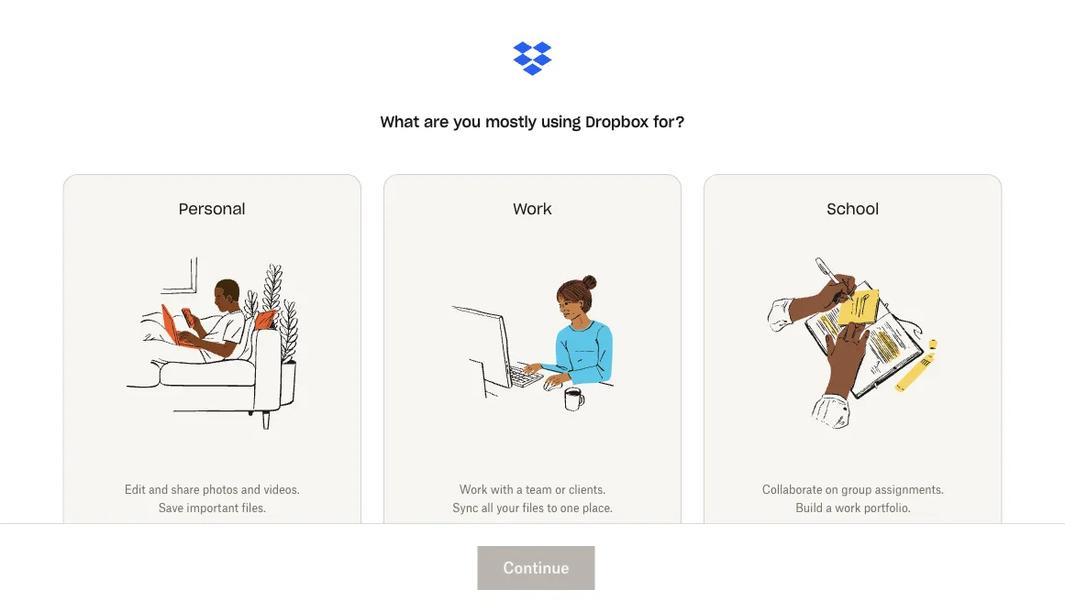 Task type: describe. For each thing, give the bounding box(es) containing it.
on for install
[[609, 372, 622, 385]]

files.
[[242, 502, 266, 515]]

school
[[827, 200, 879, 218]]

create folder
[[548, 117, 622, 131]]

share
[[171, 483, 200, 497]]

install
[[574, 372, 606, 385]]

work with a team or clients. sync all your files to one place.
[[452, 483, 613, 515]]

get
[[257, 168, 279, 184]]

one
[[560, 502, 579, 515]]

dropbox inside dialog
[[585, 112, 649, 131]]

and right sign,
[[502, 372, 521, 385]]

portfolio.
[[864, 502, 911, 515]]

photos
[[203, 483, 238, 497]]

group
[[841, 483, 872, 497]]

edit,
[[415, 372, 437, 385]]

started
[[283, 168, 326, 184]]

mostly
[[485, 112, 537, 131]]

and left folders
[[340, 372, 360, 385]]

synced.
[[599, 390, 638, 404]]

collaborate on group assignments. build a work portfolio.
[[762, 483, 944, 515]]

files inside upload files and folders to edit, share, sign, and more.
[[316, 372, 337, 385]]

assignments.
[[875, 483, 944, 497]]

signatures
[[39, 182, 95, 196]]

personal
[[179, 200, 246, 218]]

work inside install on desktop to work on files offline and stay synced.
[[683, 372, 709, 385]]

file requests
[[39, 250, 105, 264]]

list containing signatures
[[0, 62, 220, 319]]

on for collaborate
[[825, 483, 838, 497]]

what are you mostly using dropbox for?
[[380, 112, 685, 131]]

file requests link
[[15, 240, 220, 273]]

work for work
[[513, 200, 552, 218]]

a inside work with a team or clients. sync all your files to one place.
[[516, 483, 523, 497]]

and up files.
[[241, 483, 261, 497]]

files inside work with a team or clients. sync all your files to one place.
[[522, 502, 544, 515]]

files inside list
[[82, 283, 104, 297]]

you
[[453, 112, 481, 131]]

0 vertical spatial with
[[330, 168, 357, 184]]

videos.
[[264, 483, 300, 497]]

folders
[[40, 339, 80, 352]]

important
[[187, 502, 239, 515]]

deleted files
[[39, 283, 104, 297]]

get started with dropbox
[[257, 168, 412, 184]]



Task type: locate. For each thing, give the bounding box(es) containing it.
are
[[424, 112, 449, 131]]

work
[[513, 200, 552, 218], [459, 483, 488, 497]]

dropbox left for?
[[585, 112, 649, 131]]

to
[[401, 372, 412, 385], [670, 372, 680, 385], [547, 502, 557, 515]]

folders button
[[0, 331, 220, 358]]

what
[[380, 112, 419, 131]]

signatures link
[[15, 172, 220, 206]]

1 vertical spatial work
[[459, 483, 488, 497]]

0 horizontal spatial work
[[683, 372, 709, 385]]

0 horizontal spatial dropbox
[[360, 168, 412, 184]]

0 vertical spatial dropbox
[[585, 112, 649, 131]]

0 horizontal spatial a
[[516, 483, 523, 497]]

stay
[[574, 390, 596, 404]]

work
[[683, 372, 709, 385], [835, 502, 861, 515]]

and
[[340, 372, 360, 385], [502, 372, 521, 385], [788, 372, 808, 385], [149, 483, 168, 497], [241, 483, 261, 497]]

work right desktop
[[683, 372, 709, 385]]

with up your
[[491, 483, 514, 497]]

1 vertical spatial dropbox
[[360, 168, 412, 184]]

0 horizontal spatial with
[[330, 168, 357, 184]]

more.
[[275, 390, 305, 404]]

with inside work with a team or clients. sync all your files to one place.
[[491, 483, 514, 497]]

share,
[[440, 372, 471, 385]]

dropbox down what
[[360, 168, 412, 184]]

install on desktop to work on files offline and stay synced.
[[574, 372, 808, 404]]

with
[[330, 168, 357, 184], [491, 483, 514, 497]]

requests
[[60, 250, 105, 264]]

dialog containing what are you mostly using dropbox for?
[[0, 0, 1065, 613]]

for?
[[653, 112, 685, 131]]

work for work with a team or clients. sync all your files to one place.
[[459, 483, 488, 497]]

on up synced.
[[609, 372, 622, 385]]

place.
[[582, 502, 613, 515]]

1 horizontal spatial work
[[835, 502, 861, 515]]

deleted
[[39, 283, 79, 297]]

1 horizontal spatial dropbox
[[585, 112, 649, 131]]

file
[[39, 250, 57, 264]]

folder
[[589, 117, 622, 131]]

or
[[555, 483, 566, 497]]

1 vertical spatial with
[[491, 483, 514, 497]]

dropbox
[[585, 112, 649, 131], [360, 168, 412, 184]]

less
[[39, 217, 62, 231]]

save
[[158, 502, 184, 515]]

create
[[548, 117, 586, 131]]

a right the build
[[826, 502, 832, 515]]

2 horizontal spatial to
[[670, 372, 680, 385]]

create folder button
[[536, 73, 661, 143]]

to right desktop
[[670, 372, 680, 385]]

1 horizontal spatial to
[[547, 502, 557, 515]]

a inside collaborate on group assignments. build a work portfolio.
[[826, 502, 832, 515]]

and inside install on desktop to work on files offline and stay synced.
[[788, 372, 808, 385]]

with right started
[[330, 168, 357, 184]]

and up save
[[149, 483, 168, 497]]

files right "upload"
[[316, 372, 337, 385]]

a left team on the bottom of page
[[516, 483, 523, 497]]

1 horizontal spatial with
[[491, 483, 514, 497]]

work down group
[[835, 502, 861, 515]]

2 horizontal spatial on
[[825, 483, 838, 497]]

files down team on the bottom of page
[[522, 502, 544, 515]]

0 horizontal spatial work
[[459, 483, 488, 497]]

using
[[541, 112, 581, 131]]

0 horizontal spatial to
[[401, 372, 412, 385]]

1 horizontal spatial a
[[826, 502, 832, 515]]

0 vertical spatial work
[[513, 200, 552, 218]]

on left group
[[825, 483, 838, 497]]

a
[[516, 483, 523, 497], [826, 502, 832, 515]]

build
[[796, 502, 823, 515]]

files left offline
[[728, 372, 749, 385]]

on inside collaborate on group assignments. build a work portfolio.
[[825, 483, 838, 497]]

work down what are you mostly using dropbox for?
[[513, 200, 552, 218]]

edit and share photos and videos. save important files.
[[124, 483, 300, 515]]

offline
[[752, 372, 785, 385]]

work up sync
[[459, 483, 488, 497]]

on left offline
[[712, 372, 725, 385]]

dialog
[[0, 0, 1065, 613]]

list
[[0, 62, 220, 319]]

files inside install on desktop to work on files offline and stay synced.
[[728, 372, 749, 385]]

deleted files link
[[15, 273, 220, 306]]

sync
[[452, 502, 478, 515]]

to inside work with a team or clients. sync all your files to one place.
[[547, 502, 557, 515]]

0 vertical spatial work
[[683, 372, 709, 385]]

1 vertical spatial work
[[835, 502, 861, 515]]

on
[[609, 372, 622, 385], [712, 372, 725, 385], [825, 483, 838, 497]]

to inside upload files and folders to edit, share, sign, and more.
[[401, 372, 412, 385]]

desktop
[[625, 372, 667, 385]]

1 horizontal spatial on
[[712, 372, 725, 385]]

to left one
[[547, 502, 557, 515]]

and right offline
[[788, 372, 808, 385]]

work inside collaborate on group assignments. build a work portfolio.
[[835, 502, 861, 515]]

team
[[526, 483, 552, 497]]

files right deleted
[[82, 283, 104, 297]]

upload files and folders to edit, share, sign, and more.
[[275, 372, 521, 404]]

all
[[481, 502, 493, 515]]

clients.
[[569, 483, 606, 497]]

1 horizontal spatial work
[[513, 200, 552, 218]]

upload
[[275, 372, 313, 385]]

0 horizontal spatial on
[[609, 372, 622, 385]]

edit
[[124, 483, 146, 497]]

folders
[[363, 372, 398, 385]]

work inside work with a team or clients. sync all your files to one place.
[[459, 483, 488, 497]]

0 vertical spatial a
[[516, 483, 523, 497]]

to left edit,
[[401, 372, 412, 385]]

1 vertical spatial a
[[826, 502, 832, 515]]

files
[[82, 283, 104, 297], [316, 372, 337, 385], [728, 372, 749, 385], [522, 502, 544, 515]]

your
[[496, 502, 519, 515]]

to inside install on desktop to work on files offline and stay synced.
[[670, 372, 680, 385]]

collaborate
[[762, 483, 822, 497]]

sign,
[[474, 372, 499, 385]]



Task type: vqa. For each thing, say whether or not it's contained in the screenshot.


